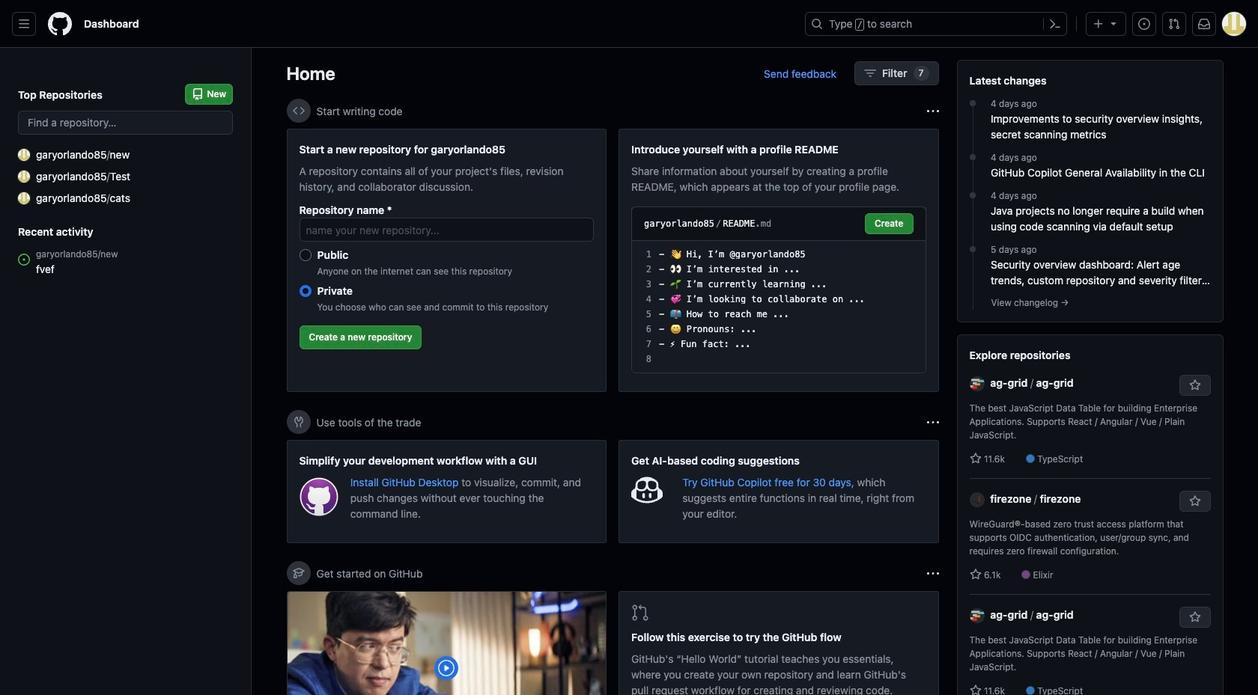 Task type: locate. For each thing, give the bounding box(es) containing it.
git pull request image
[[1168, 18, 1180, 30], [631, 604, 649, 622]]

star image
[[969, 453, 981, 465], [969, 569, 981, 581], [969, 685, 981, 696]]

1 vertical spatial git pull request image
[[631, 604, 649, 622]]

0 horizontal spatial git pull request image
[[631, 604, 649, 622]]

0 vertical spatial git pull request image
[[1168, 18, 1180, 30]]

star image up @ag-grid profile icon
[[969, 569, 981, 581]]

@ag-grid profile image
[[969, 609, 984, 624]]

3 star image from the top
[[969, 685, 981, 696]]

None radio
[[299, 249, 311, 261]]

1 vertical spatial star image
[[969, 569, 981, 581]]

dot fill image
[[967, 97, 979, 109], [967, 151, 979, 163], [967, 189, 979, 201], [967, 243, 979, 255]]

2 star this repository image from the top
[[1189, 612, 1201, 624]]

1 star image from the top
[[969, 453, 981, 465]]

filter image
[[864, 67, 876, 79]]

play image
[[438, 660, 456, 678]]

plus image
[[1093, 18, 1105, 30]]

star image down @ag-grid profile icon
[[969, 685, 981, 696]]

0 vertical spatial star image
[[969, 453, 981, 465]]

2 why am i seeing this? image from the top
[[927, 417, 939, 429]]

issue opened image
[[1138, 18, 1150, 30]]

1 why am i seeing this? image from the top
[[927, 105, 939, 117]]

3 dot fill image from the top
[[967, 189, 979, 201]]

1 star this repository image from the top
[[1189, 496, 1201, 508]]

4 dot fill image from the top
[[967, 243, 979, 255]]

2 star image from the top
[[969, 569, 981, 581]]

None submit
[[865, 213, 913, 234]]

homepage image
[[48, 12, 72, 36]]

get ai-based coding suggestions element
[[619, 440, 939, 544]]

None radio
[[299, 285, 311, 297]]

tools image
[[292, 416, 304, 428]]

1 horizontal spatial git pull request image
[[1168, 18, 1180, 30]]

why am i seeing this? image
[[927, 105, 939, 117], [927, 417, 939, 429]]

@firezone profile image
[[969, 493, 984, 508]]

0 vertical spatial star this repository image
[[1189, 496, 1201, 508]]

2 vertical spatial star image
[[969, 685, 981, 696]]

explore repositories navigation
[[957, 335, 1223, 696]]

star image up "@firezone profile" icon
[[969, 453, 981, 465]]

star this repository image for "@firezone profile" icon
[[1189, 496, 1201, 508]]

none submit inside 'introduce yourself with a profile readme' element
[[865, 213, 913, 234]]

triangle down image
[[1108, 17, 1120, 29]]

introduce yourself with a profile readme element
[[619, 129, 939, 392]]

1 dot fill image from the top
[[967, 97, 979, 109]]

1 vertical spatial why am i seeing this? image
[[927, 417, 939, 429]]

0 vertical spatial why am i seeing this? image
[[927, 105, 939, 117]]

1 vertical spatial star this repository image
[[1189, 612, 1201, 624]]

simplify your development workflow with a gui element
[[286, 440, 607, 544]]

test image
[[18, 170, 30, 182]]

star this repository image for @ag-grid profile icon
[[1189, 612, 1201, 624]]

star this repository image
[[1189, 496, 1201, 508], [1189, 612, 1201, 624]]

command palette image
[[1049, 18, 1061, 30]]



Task type: describe. For each thing, give the bounding box(es) containing it.
Find a repository… text field
[[18, 111, 233, 135]]

notifications image
[[1198, 18, 1210, 30]]

cats image
[[18, 192, 30, 204]]

none radio inside the start a new repository element
[[299, 249, 311, 261]]

why am i seeing this? image for 'introduce yourself with a profile readme' element
[[927, 105, 939, 117]]

@ag-grid profile image
[[969, 377, 984, 392]]

star image for "@firezone profile" icon
[[969, 569, 981, 581]]

name your new repository... text field
[[299, 218, 594, 242]]

start a new repository element
[[286, 129, 607, 392]]

try the github flow element
[[619, 592, 939, 696]]

mortar board image
[[292, 568, 304, 580]]

2 dot fill image from the top
[[967, 151, 979, 163]]

git pull request image inside try the github flow element
[[631, 604, 649, 622]]

why am i seeing this? image for get ai-based coding suggestions element
[[927, 417, 939, 429]]

code image
[[292, 105, 304, 117]]

star this repository image
[[1189, 380, 1201, 392]]

why am i seeing this? image
[[927, 568, 939, 580]]

none radio inside the start a new repository element
[[299, 285, 311, 297]]

star image for @ag-grid profile image
[[969, 453, 981, 465]]

github desktop image
[[299, 478, 338, 517]]

star image for @ag-grid profile icon
[[969, 685, 981, 696]]

open issue image
[[18, 254, 30, 266]]

new image
[[18, 149, 30, 161]]

Top Repositories search field
[[18, 111, 233, 135]]

what is github? element
[[286, 592, 607, 696]]

explore element
[[957, 60, 1223, 696]]

what is github? image
[[287, 592, 606, 696]]



Task type: vqa. For each thing, say whether or not it's contained in the screenshot.
second Why am I seeing this? image from the bottom of the page
yes



